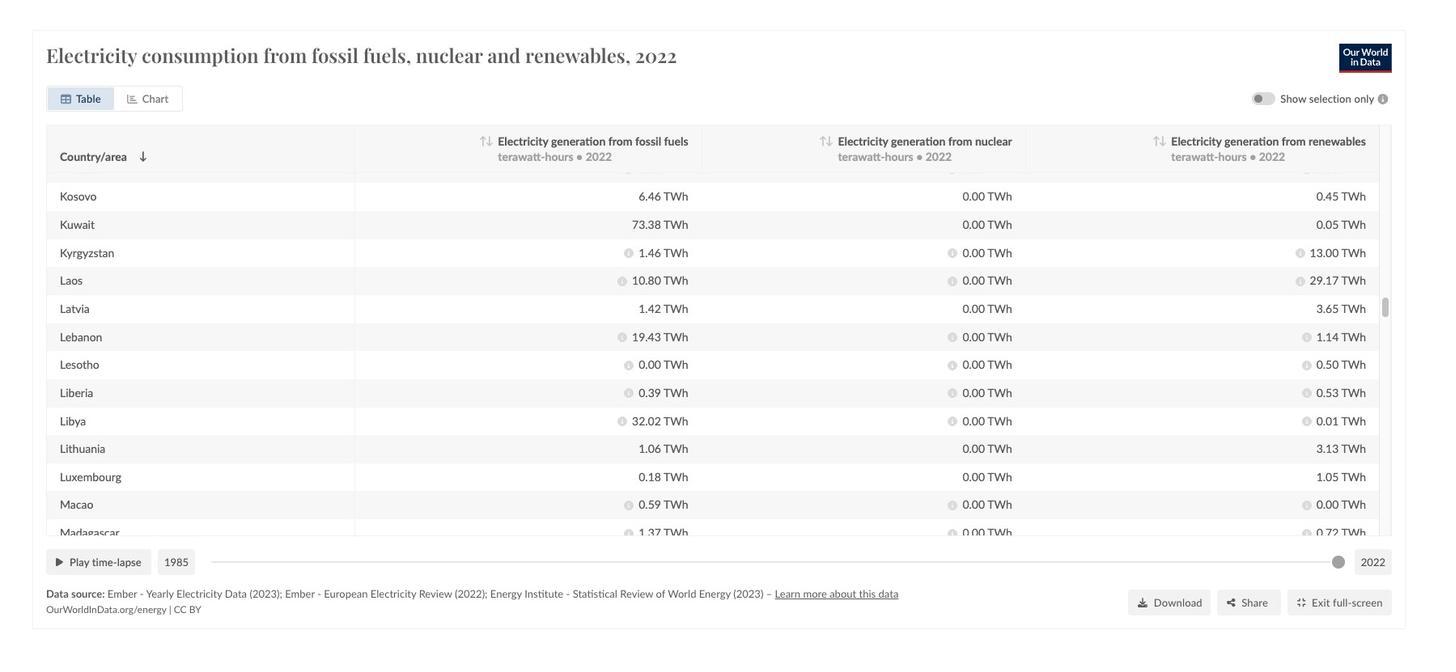 Task type: locate. For each thing, give the bounding box(es) containing it.
kyrgyzstan
[[60, 245, 114, 259]]

based for person
[[483, 267, 512, 281]]

1 horizontal spatial renewables
[[1309, 134, 1366, 148]]

per inside consumption-based energy intensity per dollar
[[201, 281, 217, 295]]

1 horizontal spatial use
[[551, 267, 569, 281]]

fossil for fuels
[[635, 134, 661, 148]]

- right the institute
[[566, 587, 570, 600]]

2 horizontal spatial per
[[571, 267, 588, 281]]

2 hours from the left
[[885, 149, 914, 163]]

generation inside the electricity generation from nuclear terawatt-hours • 2022
[[891, 134, 946, 148]]

3 hours from the left
[[1219, 149, 1247, 163]]

terawatt- inside the electricity generation from nuclear terawatt-hours • 2022
[[838, 149, 885, 163]]

fuels
[[664, 134, 688, 148]]

this for reuse
[[812, 15, 835, 31]]

ourworldindata.org/energy | cc by
[[46, 603, 201, 615]]

based
[[272, 267, 301, 281], [483, 267, 512, 281]]

2 horizontal spatial hours
[[1219, 149, 1247, 163]]

2 work from the left
[[838, 15, 870, 31]]

0 horizontal spatial consumption-
[[201, 267, 272, 281]]

10.80 twh
[[632, 274, 688, 287]]

2 • from the left
[[916, 149, 923, 163]]

• inside the electricity generation from nuclear terawatt-hours • 2022
[[916, 149, 923, 163]]

consumption- for dollar
[[201, 267, 272, 281]]

0.00 twh
[[963, 133, 1012, 147], [963, 161, 1012, 175], [1317, 161, 1366, 175], [963, 189, 1012, 203], [963, 217, 1012, 231], [963, 245, 1012, 259], [963, 274, 1012, 287], [963, 302, 1012, 315], [963, 330, 1012, 343], [639, 358, 688, 371], [963, 358, 1012, 371], [963, 386, 1012, 399], [963, 414, 1012, 428], [963, 442, 1012, 456], [963, 470, 1012, 484], [963, 498, 1012, 512], [1317, 498, 1366, 512], [963, 526, 1012, 540]]

fossil
[[312, 42, 359, 68], [635, 134, 661, 148], [438, 472, 464, 486]]

0 vertical spatial and
[[487, 42, 521, 68]]

kiribati
[[60, 161, 96, 175]]

per inside the consumption-based energy use per person
[[571, 267, 588, 281]]

this right reuse
[[812, 15, 835, 31]]

0 horizontal spatial consumption
[[142, 42, 259, 68]]

lithuania
[[60, 442, 105, 456]]

1 generation from the left
[[551, 134, 606, 148]]

feedback
[[1369, 631, 1419, 645]]

2 arrow up long image from the left
[[819, 135, 827, 146]]

- left european
[[317, 587, 321, 600]]

to
[[294, 614, 306, 630]]

share button
[[1217, 590, 1281, 616]]

download button
[[1128, 590, 1211, 616]]

research
[[427, 15, 479, 31]]

1 vertical spatial consumption
[[523, 458, 587, 472]]

0 vertical spatial use
[[551, 267, 569, 281]]

0 vertical spatial nuclear
[[416, 42, 483, 68]]

1 horizontal spatial consumption-
[[412, 267, 483, 281]]

consumption- inside consumption-based energy intensity per dollar
[[201, 267, 272, 281]]

data
[[310, 15, 337, 31], [46, 587, 69, 600], [225, 587, 247, 600]]

0 vertical spatial of
[[303, 458, 314, 472]]

1 horizontal spatial per
[[262, 458, 278, 472]]

per left 10.80 twh
[[571, 267, 588, 281]]

generation inside electricity generation from fossil fuels terawatt-hours • 2022
[[551, 134, 606, 148]]

consumption inside 'direct primary energy consumption from fossil fuels, nuclear, and renewables'
[[523, 458, 587, 472]]

on down the research
[[421, 55, 451, 90]]

electricity inside the electricity generation from nuclear terawatt-hours • 2022
[[838, 134, 888, 148]]

energy inside 'direct primary energy consumption from fossil fuels, nuclear, and renewables'
[[486, 458, 520, 472]]

1 vertical spatial renewables
[[412, 486, 468, 499]]

1 vertical spatial charts
[[335, 55, 415, 90]]

0.18 twh
[[639, 470, 688, 484]]

from for electricity generation from nuclear terawatt-hours • 2022
[[948, 134, 973, 148]]

generation for nuclear
[[891, 134, 946, 148]]

and right the "nuclear,"
[[537, 472, 556, 486]]

work
[[705, 15, 736, 31], [838, 15, 870, 31]]

1 horizontal spatial •
[[916, 149, 923, 163]]

1 vertical spatial and
[[537, 472, 556, 486]]

1 horizontal spatial this
[[812, 15, 835, 31]]

0 horizontal spatial -
[[140, 587, 144, 600]]

per left unit
[[262, 458, 278, 472]]

2 vertical spatial fossil
[[438, 472, 464, 486]]

ember
[[108, 587, 137, 600], [285, 587, 315, 600]]

electricity inside electricity generation from fossil fuels terawatt-hours • 2022
[[498, 134, 548, 148]]

- left yearly
[[140, 587, 144, 600]]

and inside 'direct primary energy consumption from fossil fuels, nuclear, and renewables'
[[537, 472, 556, 486]]

review up experience
[[419, 587, 452, 600]]

arrow down long image for electricity generation from fossil fuels
[[485, 135, 493, 146]]

1 horizontal spatial ember
[[285, 587, 315, 600]]

1 horizontal spatial and
[[537, 472, 556, 486]]

statistical
[[573, 587, 617, 600]]

play image
[[56, 557, 63, 567]]

terawatt- for electricity generation from nuclear terawatt-hours • 2022
[[838, 149, 885, 163]]

generation inside electricity generation from renewables terawatt-hours • 2022
[[1225, 134, 1279, 148]]

check image
[[1129, 626, 1141, 639]]

0 horizontal spatial of
[[303, 458, 314, 472]]

yearly
[[146, 587, 174, 600]]

3 generation from the left
[[1225, 134, 1279, 148]]

from inside the electricity generation from nuclear terawatt-hours • 2022
[[948, 134, 973, 148]]

2 horizontal spatial fossil
[[635, 134, 661, 148]]

on
[[421, 55, 451, 90], [477, 614, 492, 630]]

energy inside consumption-based energy intensity per dollar
[[304, 267, 338, 281]]

0 vertical spatial fuels,
[[363, 42, 411, 68]]

1 vertical spatial on
[[477, 614, 492, 630]]

charts up renewables,
[[576, 15, 613, 31]]

european
[[324, 587, 368, 600]]

3 • from the left
[[1250, 149, 1256, 163]]

1 horizontal spatial terawatt-
[[838, 149, 885, 163]]

fossil inside electricity generation from fossil fuels terawatt-hours • 2022
[[635, 134, 661, 148]]

1.14 twh
[[1317, 330, 1366, 343]]

of left world
[[656, 587, 665, 600]]

direct
[[412, 458, 442, 472]]

• inside electricity generation from renewables terawatt-hours • 2022
[[1250, 149, 1256, 163]]

chart bar image
[[127, 93, 137, 104]]

review right statistical
[[620, 587, 653, 600]]

terawatt- inside electricity generation from renewables terawatt-hours • 2022
[[1171, 149, 1219, 163]]

1 hours from the left
[[545, 149, 574, 163]]

download image
[[1138, 598, 1148, 608]]

based for dollar
[[272, 267, 301, 281]]

2022 inside electricity generation from renewables terawatt-hours • 2022
[[1259, 149, 1285, 163]]

• for electricity generation from renewables terawatt-hours • 2022
[[1250, 149, 1256, 163]]

0 horizontal spatial on
[[421, 55, 451, 90]]

energy down &
[[458, 55, 541, 90]]

renewables down direct on the left of the page
[[412, 486, 468, 499]]

death
[[201, 458, 232, 472]]

1 work from the left
[[705, 15, 736, 31]]

circle info image
[[1375, 93, 1392, 104], [1302, 164, 1312, 174], [624, 248, 634, 258], [948, 248, 958, 258], [1295, 276, 1305, 286], [624, 360, 634, 370], [624, 389, 634, 398], [1302, 389, 1312, 398], [1302, 501, 1312, 510], [624, 529, 634, 538], [948, 529, 958, 538], [1302, 529, 1312, 538]]

1 vertical spatial use
[[224, 614, 244, 630]]

based inside the consumption-based energy use per person
[[483, 267, 512, 281]]

electricity inside electricity generation from renewables terawatt-hours • 2022
[[1171, 134, 1222, 148]]

0 horizontal spatial hours
[[545, 149, 574, 163]]

circle info image
[[624, 164, 634, 174], [948, 164, 958, 174], [1295, 248, 1305, 258], [618, 276, 627, 286], [948, 276, 958, 286], [618, 332, 627, 342], [948, 332, 958, 342], [1302, 332, 1312, 342], [948, 360, 958, 370], [1302, 360, 1312, 370], [948, 389, 958, 398], [618, 417, 627, 426], [948, 417, 958, 426], [1302, 417, 1312, 426], [624, 501, 634, 510], [948, 501, 958, 510]]

electricity
[[316, 458, 365, 472]]

1 consumption- from the left
[[201, 267, 272, 281]]

2 this from the left
[[812, 15, 835, 31]]

data left explorer
[[310, 15, 337, 31]]

from for electricity consumption from fossil fuels, nuclear and renewables, 2022
[[263, 42, 307, 68]]

0 vertical spatial charts
[[576, 15, 613, 31]]

laos
[[60, 274, 83, 287]]

data source: ember - yearly electricity data (2023); ember - european electricity review (2022); energy institute - statistical review of world energy (2023) – learn more about this data
[[46, 587, 899, 600]]

hours inside the electricity generation from nuclear terawatt-hours • 2022
[[885, 149, 914, 163]]

exit full-screen button
[[1287, 590, 1392, 616]]

from inside electricity generation from fossil fuels terawatt-hours • 2022
[[608, 134, 633, 148]]

1 • from the left
[[576, 149, 583, 163]]

2 horizontal spatial data
[[310, 15, 337, 31]]

2 generation from the left
[[891, 134, 946, 148]]

0 horizontal spatial use
[[224, 614, 244, 630]]

0 horizontal spatial review
[[419, 587, 452, 600]]

go to next slide image
[[1140, 608, 1155, 624]]

renewables down selection on the top right of the page
[[1309, 134, 1366, 148]]

and down writing
[[487, 42, 521, 68]]

1 vertical spatial fuels,
[[467, 472, 493, 486]]

1 horizontal spatial generation
[[891, 134, 946, 148]]

per left dollar
[[201, 281, 217, 295]]

1 horizontal spatial review
[[620, 587, 653, 600]]

1 horizontal spatial nuclear
[[975, 134, 1012, 148]]

unit
[[281, 458, 301, 472]]

2 horizontal spatial -
[[566, 587, 570, 600]]

no
[[995, 624, 1012, 640]]

0 horizontal spatial this
[[678, 15, 701, 31]]

0 horizontal spatial •
[[576, 149, 583, 163]]

of right unit
[[303, 458, 314, 472]]

0 horizontal spatial and
[[487, 42, 521, 68]]

table link
[[48, 87, 114, 110]]

arrow up long image for electricity generation from nuclear terawatt-hours • 2022
[[819, 135, 827, 146]]

introduction
[[201, 15, 271, 31]]

1 horizontal spatial -
[[317, 587, 321, 600]]

on left our
[[477, 614, 492, 630]]

fossil left fuels at left
[[635, 134, 661, 148]]

1 vertical spatial of
[[656, 587, 665, 600]]

1 horizontal spatial work
[[838, 15, 870, 31]]

data left (2023);
[[225, 587, 247, 600]]

1.06 twh
[[639, 442, 688, 456]]

learn more about this data link
[[775, 587, 899, 600]]

0 horizontal spatial based
[[272, 267, 301, 281]]

this right cite
[[678, 15, 701, 31]]

fuels, down explorer
[[363, 42, 411, 68]]

1 vertical spatial fossil
[[635, 134, 661, 148]]

0 vertical spatial on
[[421, 55, 451, 90]]

hours for electricity generation from nuclear terawatt-hours • 2022
[[885, 149, 914, 163]]

play
[[70, 555, 89, 568]]

consumption- inside the consumption-based energy use per person
[[412, 267, 483, 281]]

institute
[[525, 587, 563, 600]]

2 consumption- from the left
[[412, 267, 483, 281]]

energy
[[458, 55, 541, 90], [490, 587, 522, 600], [699, 587, 731, 600]]

0 horizontal spatial generation
[[551, 134, 606, 148]]

nuclear inside the electricity generation from nuclear terawatt-hours • 2022
[[975, 134, 1012, 148]]

experience
[[410, 614, 474, 630]]

fossil down data explorer link
[[312, 42, 359, 68]]

of inside the death rates per unit of electricity production
[[303, 458, 314, 472]]

1 horizontal spatial on
[[477, 614, 492, 630]]

0 horizontal spatial data
[[46, 587, 69, 600]]

1 arrow up long image from the left
[[479, 135, 487, 146]]

hours inside electricity generation from renewables terawatt-hours • 2022
[[1219, 149, 1247, 163]]

data explorer
[[310, 15, 388, 31]]

data left the source:
[[46, 587, 69, 600]]

consumption
[[142, 42, 259, 68], [523, 458, 587, 472]]

ember up ourworldindata.org/energy | cc by
[[108, 587, 137, 600]]

0 horizontal spatial ember
[[108, 587, 137, 600]]

0 horizontal spatial terawatt-
[[498, 149, 545, 163]]

show selection only
[[1281, 92, 1375, 105]]

electricity for electricity generation from nuclear terawatt-hours • 2022
[[838, 134, 888, 148]]

based right the person
[[483, 267, 512, 281]]

0 horizontal spatial arrow up long image
[[479, 135, 487, 146]]

cc
[[174, 603, 187, 615]]

0 vertical spatial fossil
[[312, 42, 359, 68]]

0 horizontal spatial renewables
[[412, 486, 468, 499]]

0 vertical spatial consumption
[[142, 42, 259, 68]]

per inside the death rates per unit of electricity production
[[262, 458, 278, 472]]

3.13 twh
[[1317, 442, 1366, 456]]

nuclear
[[416, 42, 483, 68], [975, 134, 1012, 148]]

0.50 twh
[[1317, 358, 1366, 371]]

0 horizontal spatial work
[[705, 15, 736, 31]]

electricity
[[46, 42, 137, 68], [498, 134, 548, 148], [838, 134, 888, 148], [1171, 134, 1222, 148], [176, 587, 222, 600], [371, 587, 416, 600]]

1 this from the left
[[678, 15, 701, 31]]

1 horizontal spatial consumption
[[523, 458, 587, 472]]

i
[[1147, 624, 1151, 640]]

0 horizontal spatial fossil
[[312, 42, 359, 68]]

research & writing link
[[427, 15, 537, 31]]

country/area
[[60, 149, 127, 163]]

best
[[383, 614, 407, 630]]

electricity for electricity generation from renewables terawatt-hours • 2022
[[1171, 134, 1222, 148]]

renewables inside electricity generation from renewables terawatt-hours • 2022
[[1309, 134, 1366, 148]]

2 based from the left
[[483, 267, 512, 281]]

fuels, left the "nuclear,"
[[467, 472, 493, 486]]

energy inside the consumption-based energy use per person
[[515, 267, 549, 281]]

charts down explorer
[[335, 55, 415, 90]]

table image
[[61, 93, 71, 104]]

1 vertical spatial nuclear
[[975, 134, 1012, 148]]

data for data source: ember - yearly electricity data (2023); ember - european electricity review (2022); energy institute - statistical review of world energy (2023) – learn more about this data
[[46, 587, 69, 600]]

work for cite this work
[[705, 15, 736, 31]]

1 horizontal spatial fossil
[[438, 472, 464, 486]]

this
[[678, 15, 701, 31], [812, 15, 835, 31]]

arrow up long image for electricity generation from fossil fuels terawatt-hours • 2022
[[479, 135, 487, 146]]

work right cite
[[705, 15, 736, 31]]

6.46 twh
[[639, 189, 688, 203]]

0 vertical spatial renewables
[[1309, 134, 1366, 148]]

arrow down long image
[[485, 135, 493, 146], [825, 135, 833, 146], [1159, 135, 1167, 146], [139, 151, 147, 161]]

hours inside electricity generation from fossil fuels terawatt-hours • 2022
[[545, 149, 574, 163]]

1 horizontal spatial hours
[[885, 149, 914, 163]]

3 arrow up long image from the left
[[1152, 135, 1160, 146]]

13.00 twh
[[1310, 245, 1366, 259]]

(2023);
[[250, 587, 282, 600]]

energy up our
[[490, 587, 522, 600]]

of
[[303, 458, 314, 472], [656, 587, 665, 600]]

1 horizontal spatial based
[[483, 267, 512, 281]]

1 horizontal spatial charts
[[576, 15, 613, 31]]

ember up to
[[285, 587, 315, 600]]

1 based from the left
[[272, 267, 301, 281]]

1.37 twh
[[639, 526, 688, 540]]

energy right world
[[699, 587, 731, 600]]

arrow down long image for electricity generation from renewables
[[1159, 135, 1167, 146]]

from inside electricity generation from renewables terawatt-hours • 2022
[[1282, 134, 1306, 148]]

renewables
[[1309, 134, 1366, 148], [412, 486, 468, 499]]

2 horizontal spatial arrow up long image
[[1152, 135, 1160, 146]]

based right dollar
[[272, 267, 301, 281]]

1 horizontal spatial fuels,
[[467, 472, 493, 486]]

0 horizontal spatial per
[[201, 281, 217, 295]]

work for reuse this work
[[838, 15, 870, 31]]

agree
[[1154, 624, 1186, 640]]

production
[[201, 472, 256, 486]]

2 terawatt- from the left
[[838, 149, 885, 163]]

cite this work
[[652, 15, 736, 31]]

this for cite
[[678, 15, 701, 31]]

based inside consumption-based energy intensity per dollar
[[272, 267, 301, 281]]

fossil left the "nuclear,"
[[438, 472, 464, 486]]

2 horizontal spatial •
[[1250, 149, 1256, 163]]

reuse
[[775, 15, 809, 31]]

2 horizontal spatial terawatt-
[[1171, 149, 1219, 163]]

arrow up long image
[[479, 135, 487, 146], [819, 135, 827, 146], [1152, 135, 1160, 146]]

0 horizontal spatial charts
[[335, 55, 415, 90]]

work right reuse
[[838, 15, 870, 31]]

cite this work link
[[652, 15, 736, 31]]

direct primary energy consumption from fossil fuels, nuclear, and renewables link
[[412, 308, 609, 499]]

hours
[[545, 149, 574, 163], [885, 149, 914, 163], [1219, 149, 1247, 163]]

2 horizontal spatial generation
[[1225, 134, 1279, 148]]

(2022);
[[455, 587, 488, 600]]

1 terawatt- from the left
[[498, 149, 545, 163]]

-
[[140, 587, 144, 600], [317, 587, 321, 600], [566, 587, 570, 600]]

1 horizontal spatial arrow up long image
[[819, 135, 827, 146]]

1 horizontal spatial data
[[225, 587, 247, 600]]

3 terawatt- from the left
[[1171, 149, 1219, 163]]

32.02 twh
[[632, 414, 688, 428]]

fuels,
[[363, 42, 411, 68], [467, 472, 493, 486]]

terawatt- for electricity generation from renewables terawatt-hours • 2022
[[1171, 149, 1219, 163]]



Task type: vqa. For each thing, say whether or not it's contained in the screenshot.


Task type: describe. For each thing, give the bounding box(es) containing it.
2 - from the left
[[317, 587, 321, 600]]

fossil for fuels,
[[312, 42, 359, 68]]

compress image
[[1297, 598, 1306, 608]]

0 horizontal spatial fuels,
[[363, 42, 411, 68]]

renewables,
[[525, 42, 631, 68]]

by
[[189, 603, 201, 615]]

feedback button
[[1344, 626, 1425, 652]]

electricity for electricity consumption from fossil fuels, nuclear and renewables, 2022
[[46, 42, 137, 68]]

0.05 twh
[[1317, 217, 1366, 231]]

11.09 twh
[[1310, 133, 1366, 147]]

primary
[[445, 458, 483, 472]]

play time-lapse button
[[46, 549, 151, 575]]

nuclear,
[[496, 472, 534, 486]]

exit
[[1312, 596, 1330, 609]]

share
[[1242, 596, 1268, 609]]

you
[[336, 614, 357, 630]]

data explorer link
[[310, 15, 388, 31]]

|
[[169, 603, 171, 615]]

more
[[803, 587, 827, 600]]

macao
[[60, 498, 93, 512]]

i agree button
[[1078, 615, 1237, 650]]

interactive charts on energy
[[201, 55, 541, 90]]

intensity
[[341, 267, 384, 281]]

this
[[859, 587, 876, 600]]

use inside the consumption-based energy use per person
[[551, 267, 569, 281]]

play time-lapse
[[70, 555, 142, 568]]

1 review from the left
[[419, 587, 452, 600]]

0 horizontal spatial nuclear
[[416, 42, 483, 68]]

1.42 twh
[[639, 302, 688, 315]]

terawatt- inside electricity generation from fossil fuels terawatt-hours • 2022
[[498, 149, 545, 163]]

consumption-based energy intensity per dollar
[[201, 267, 384, 295]]

time-
[[92, 555, 117, 568]]

share nodes image
[[1227, 598, 1235, 608]]

electricity generation from renewables terawatt-hours • 2022
[[1171, 134, 1366, 163]]

29.17 twh
[[1310, 274, 1366, 287]]

arrow down long image for electricity generation from nuclear
[[825, 135, 833, 146]]

madagascar
[[60, 526, 119, 540]]

libya
[[60, 414, 86, 428]]

luxembourg
[[60, 470, 121, 484]]

learn
[[775, 587, 801, 600]]

hours for electricity generation from renewables terawatt-hours • 2022
[[1219, 149, 1247, 163]]

1.27 twh
[[639, 133, 688, 147]]

i agree
[[1147, 624, 1186, 640]]

we
[[201, 614, 221, 630]]

–
[[766, 587, 772, 600]]

person
[[412, 281, 446, 295]]

arrow up long image for electricity generation from renewables terawatt-hours • 2022
[[1152, 135, 1160, 146]]

2022 inside electricity generation from fossil fuels terawatt-hours • 2022
[[586, 149, 612, 163]]

consumption-based energy intensity per dollar link
[[201, 117, 399, 295]]

death rates per unit of electricity production link
[[201, 308, 399, 486]]

no thanks button
[[981, 615, 1069, 650]]

1.46 twh
[[639, 245, 688, 259]]

1 ember from the left
[[108, 587, 137, 600]]

2 ember from the left
[[285, 587, 315, 600]]

the
[[360, 614, 379, 630]]

renewables inside 'direct primary energy consumption from fossil fuels, nuclear, and renewables'
[[412, 486, 468, 499]]

0.53 twh
[[1317, 386, 1366, 399]]

explorer
[[341, 15, 388, 31]]

table
[[76, 92, 101, 105]]

from for electricity generation from fossil fuels terawatt-hours • 2022
[[608, 134, 633, 148]]

cookies
[[247, 614, 291, 630]]

introduction link
[[201, 15, 271, 31]]

from for electricity generation from renewables terawatt-hours • 2022
[[1282, 134, 1306, 148]]

3 - from the left
[[566, 587, 570, 600]]

kuwait
[[60, 217, 95, 231]]

electricity for electricity generation from fossil fuels terawatt-hours • 2022
[[498, 134, 548, 148]]

consumption-based energy use per person
[[412, 267, 588, 295]]

per for consumption-based energy use per person
[[571, 267, 588, 281]]

electricity generation from fossil fuels terawatt-hours • 2022
[[498, 134, 688, 163]]

reuse this work
[[775, 15, 870, 31]]

1985
[[164, 556, 189, 569]]

direct primary energy consumption from fossil fuels, nuclear, and renewables
[[412, 458, 587, 499]]

• inside electricity generation from fossil fuels terawatt-hours • 2022
[[576, 149, 583, 163]]

website.
[[517, 614, 565, 630]]

data for data explorer
[[310, 15, 337, 31]]

full-
[[1333, 596, 1352, 609]]

chart link
[[114, 87, 181, 110]]

2022 inside the electricity generation from nuclear terawatt-hours • 2022
[[926, 149, 952, 163]]

19.43 twh
[[632, 330, 688, 343]]

1 horizontal spatial of
[[656, 587, 665, 600]]

0.45 twh
[[1317, 189, 1366, 203]]

exit full-screen
[[1312, 596, 1383, 609]]

download
[[1154, 596, 1203, 609]]

2 review from the left
[[620, 587, 653, 600]]

give
[[309, 614, 333, 630]]

interactive
[[201, 55, 329, 90]]

per for consumption-based energy intensity per dollar
[[201, 281, 217, 295]]

fossil inside 'direct primary energy consumption from fossil fuels, nuclear, and renewables'
[[438, 472, 464, 486]]

chart
[[142, 92, 169, 105]]

cc by link
[[174, 603, 201, 615]]

generation for fossil
[[551, 134, 606, 148]]

lesotho
[[60, 358, 99, 371]]

1 - from the left
[[140, 587, 144, 600]]

consumption- for person
[[412, 267, 483, 281]]

3.65 twh
[[1317, 302, 1366, 315]]

energy for use
[[515, 267, 549, 281]]

about
[[830, 587, 856, 600]]

screen
[[1352, 596, 1383, 609]]

lapse
[[117, 555, 142, 568]]

latvia
[[60, 302, 90, 315]]

energy for consumption
[[486, 458, 520, 472]]

• for electricity generation from nuclear terawatt-hours • 2022
[[916, 149, 923, 163]]

death rates per unit of electricity production
[[201, 458, 365, 486]]

generation for renewables
[[1225, 134, 1279, 148]]

cite
[[652, 15, 675, 31]]

fuels, inside 'direct primary energy consumption from fossil fuels, nuclear, and renewables'
[[467, 472, 493, 486]]

our
[[495, 614, 514, 630]]

only
[[1354, 92, 1375, 105]]

rates
[[235, 458, 259, 472]]

0.01 twh
[[1317, 414, 1366, 428]]

energy for intensity
[[304, 267, 338, 281]]

0.72 twh
[[1317, 526, 1366, 540]]

charts link
[[576, 15, 613, 31]]

lebanon
[[60, 330, 102, 343]]

from inside 'direct primary energy consumption from fossil fuels, nuclear, and renewables'
[[412, 472, 435, 486]]

ourworldindata.org/energy
[[46, 603, 166, 615]]



